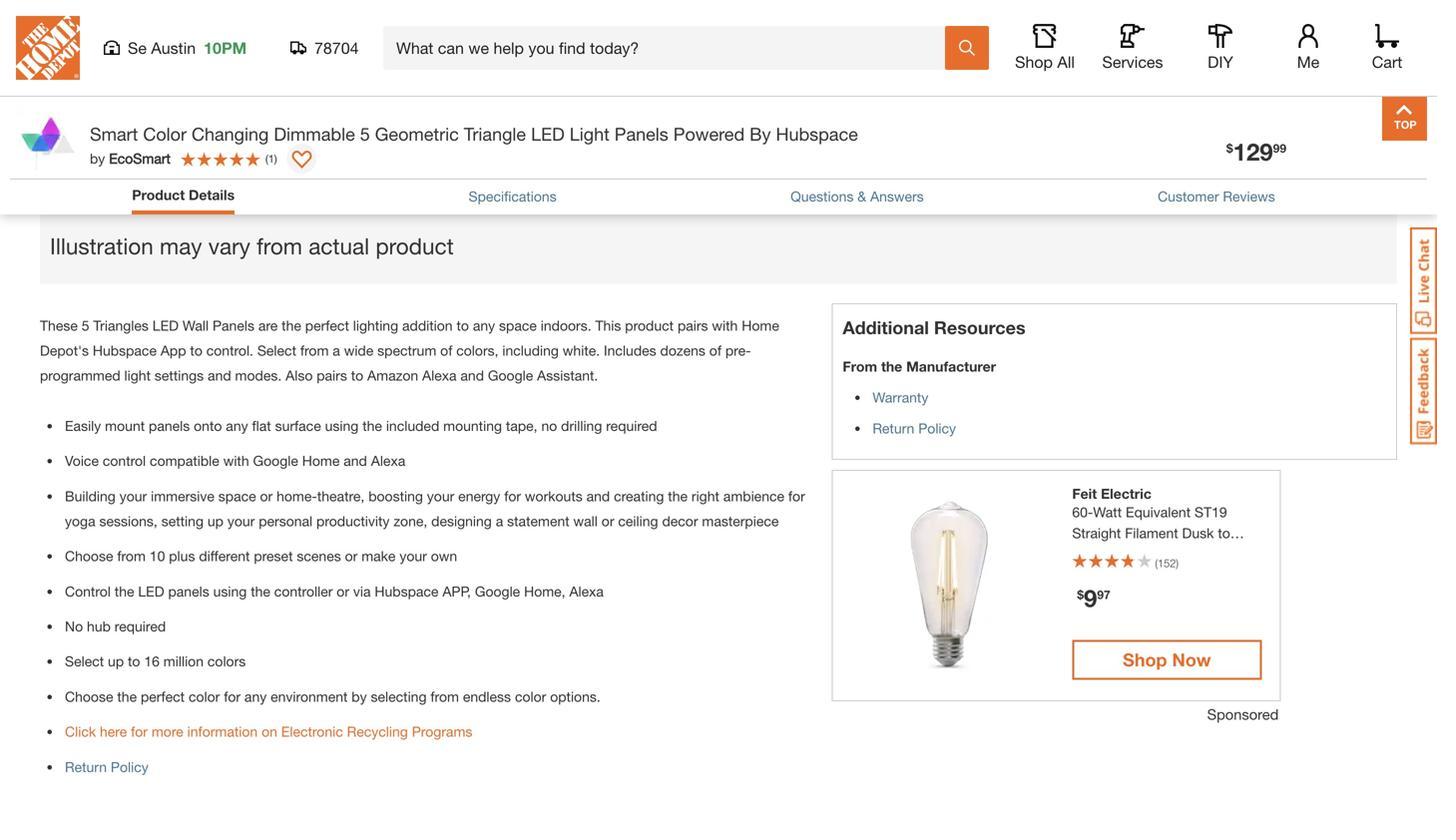Task type: locate. For each thing, give the bounding box(es) containing it.
customer reviews
[[1158, 188, 1276, 205]]

1 horizontal spatial space
[[499, 317, 537, 334]]

perfect up more
[[141, 689, 185, 705]]

google
[[488, 368, 533, 384], [253, 453, 298, 469], [475, 583, 520, 600]]

5
[[360, 123, 370, 145], [82, 317, 89, 334]]

1 horizontal spatial home
[[742, 317, 780, 334]]

required right drilling
[[606, 418, 658, 434]]

1 vertical spatial by
[[352, 689, 367, 705]]

up right the "setting"
[[208, 513, 224, 530]]

control
[[103, 453, 146, 469]]

space up including
[[499, 317, 537, 334]]

space inside building your immersive space or home-theatre, boosting your energy for workouts and creating the right ambience for yoga sessions, setting up your personal productivity zone, designing a statement wall or ceiling decor masterpiece
[[218, 488, 256, 504]]

return policy
[[873, 420, 957, 437], [65, 759, 148, 776]]

feedback link image
[[1411, 337, 1438, 445]]

sponsored
[[1208, 706, 1279, 723]]

1 horizontal spatial shop
[[1123, 649, 1168, 671]]

using
[[325, 418, 359, 434], [213, 583, 247, 600]]

color up information
[[189, 689, 220, 705]]

panels left powered
[[615, 123, 669, 145]]

panels down plus
[[168, 583, 209, 600]]

$ up customer reviews
[[1227, 141, 1234, 155]]

1 horizontal spatial of
[[710, 342, 722, 359]]

perfect up 'wide'
[[305, 317, 349, 334]]

0 horizontal spatial $
[[1078, 588, 1084, 602]]

1 vertical spatial perfect
[[141, 689, 185, 705]]

( for 152
[[1155, 557, 1158, 570]]

1 vertical spatial google
[[253, 453, 298, 469]]

pre-
[[726, 342, 751, 359]]

0 vertical spatial perfect
[[305, 317, 349, 334]]

2 horizontal spatial from
[[431, 689, 459, 705]]

1 vertical spatial light
[[1200, 567, 1231, 583]]

0 vertical spatial choose
[[65, 548, 113, 565]]

0 horizontal spatial by
[[90, 150, 105, 167]]

any up click here for more information on electronic recycling programs link
[[245, 689, 267, 705]]

setting
[[161, 513, 204, 530]]

0 horizontal spatial select
[[65, 654, 104, 670]]

all
[[1058, 52, 1075, 71]]

1 vertical spatial hubspace
[[93, 342, 157, 359]]

0 horizontal spatial of
[[440, 342, 453, 359]]

0 horizontal spatial return policy
[[65, 759, 148, 776]]

1 horizontal spatial (
[[1155, 557, 1158, 570]]

of
[[440, 342, 453, 359], [710, 342, 722, 359]]

to inside feit electric 60-watt equivalent st19 straight filament dusk to dawn clear glass e26 vintage edison led light bulb, soft white
[[1218, 525, 1231, 541]]

5 right "these"
[[82, 317, 89, 334]]

led inside feit electric 60-watt equivalent st19 straight filament dusk to dawn clear glass e26 vintage edison led light bulb, soft white
[[1170, 567, 1196, 583]]

to
[[457, 317, 469, 334], [190, 342, 203, 359], [351, 368, 364, 384], [1218, 525, 1231, 541], [128, 654, 140, 670]]

depot's
[[40, 342, 89, 359]]

color right endless
[[515, 689, 546, 705]]

hubspace right via
[[375, 583, 439, 600]]

2 vertical spatial any
[[245, 689, 267, 705]]

0 horizontal spatial return
[[65, 759, 107, 776]]

1 horizontal spatial a
[[496, 513, 503, 530]]

1 vertical spatial choose
[[65, 689, 113, 705]]

light
[[570, 123, 610, 145], [1200, 567, 1231, 583]]

0 vertical spatial up
[[208, 513, 224, 530]]

1 horizontal spatial light
[[1200, 567, 1231, 583]]

using down 'different'
[[213, 583, 247, 600]]

2 choose from the top
[[65, 689, 113, 705]]

1 horizontal spatial up
[[208, 513, 224, 530]]

$ left 97
[[1078, 588, 1084, 602]]

5 right dimmable
[[360, 123, 370, 145]]

dozens
[[660, 342, 706, 359]]

voice control compatible with google home and alexa
[[65, 453, 406, 469]]

0 vertical spatial any
[[473, 317, 495, 334]]

smart color changing dimmable 5 geometric triangle led light panels powered by hubspace
[[90, 123, 858, 145]]

1 vertical spatial return policy link
[[65, 759, 148, 776]]

0 horizontal spatial hubspace
[[93, 342, 157, 359]]

1 horizontal spatial using
[[325, 418, 359, 434]]

also
[[286, 368, 313, 384]]

to down st19
[[1218, 525, 1231, 541]]

0 vertical spatial $
[[1227, 141, 1234, 155]]

0 horizontal spatial using
[[213, 583, 247, 600]]

1 vertical spatial policy
[[111, 759, 148, 776]]

via
[[353, 583, 371, 600]]

live chat image
[[1411, 228, 1438, 334]]

the right from
[[882, 358, 903, 375]]

any left flat
[[226, 418, 248, 434]]

questions
[[791, 188, 854, 205]]

cart
[[1373, 52, 1403, 71]]

alexa up boosting
[[371, 453, 406, 469]]

1 vertical spatial pairs
[[317, 368, 347, 384]]

0 horizontal spatial panels
[[213, 317, 255, 334]]

a inside building your immersive space or home-theatre, boosting your energy for workouts and creating the right ambience for yoga sessions, setting up your personal productivity zone, designing a statement wall or ceiling decor masterpiece
[[496, 513, 503, 530]]

alexa down spectrum in the top left of the page
[[422, 368, 457, 384]]

e26
[[1188, 546, 1212, 562]]

1 horizontal spatial select
[[257, 342, 297, 359]]

1 vertical spatial return
[[65, 759, 107, 776]]

your
[[120, 488, 147, 504], [427, 488, 455, 504], [227, 513, 255, 530], [400, 548, 427, 565]]

60-
[[1073, 504, 1094, 520]]

edison
[[1123, 567, 1166, 583]]

led down glass
[[1170, 567, 1196, 583]]

from left 10
[[117, 548, 146, 565]]

using right surface
[[325, 418, 359, 434]]

return down warranty
[[873, 420, 915, 437]]

product
[[625, 317, 674, 334]]

by ecosmart
[[90, 150, 171, 167]]

0 vertical spatial select
[[257, 342, 297, 359]]

$ 9 97
[[1078, 584, 1111, 612]]

return policy link down here
[[65, 759, 148, 776]]

) for ( 152 )
[[1176, 557, 1179, 570]]

led right triangle at the top of page
[[531, 123, 565, 145]]

return down "click"
[[65, 759, 107, 776]]

alexa inside these 5 triangles led wall panels are the perfect lighting addition to any space indoors. this product pairs with home depot's hubspace app to control. select from a wide spectrum of colors, including white. includes dozens of pre- programmed light settings and modes. also pairs to amazon alexa and google assistant.
[[422, 368, 457, 384]]

1 vertical spatial a
[[496, 513, 503, 530]]

home up pre-
[[742, 317, 780, 334]]

78704 button
[[291, 38, 359, 58]]

0 vertical spatial light
[[570, 123, 610, 145]]

0 vertical spatial using
[[325, 418, 359, 434]]

1 horizontal spatial return policy link
[[873, 420, 957, 437]]

policy down warranty
[[919, 420, 957, 437]]

for right 'ambience'
[[789, 488, 805, 504]]

return for the left return policy link
[[65, 759, 107, 776]]

google down flat
[[253, 453, 298, 469]]

the up decor
[[668, 488, 688, 504]]

spectrum
[[378, 342, 437, 359]]

a for designing
[[496, 513, 503, 530]]

google down including
[[488, 368, 533, 384]]

choose up control
[[65, 548, 113, 565]]

1 vertical spatial (
[[1155, 557, 1158, 570]]

electric
[[1101, 486, 1152, 502]]

additional resources
[[843, 317, 1026, 338]]

white.
[[563, 342, 600, 359]]

from
[[300, 342, 329, 359], [117, 548, 146, 565], [431, 689, 459, 705]]

1 choose from the top
[[65, 548, 113, 565]]

product details
[[132, 187, 235, 203]]

a inside these 5 triangles led wall panels are the perfect lighting addition to any space indoors. this product pairs with home depot's hubspace app to control. select from a wide spectrum of colors, including white. includes dozens of pre- programmed light settings and modes. also pairs to amazon alexa and google assistant.
[[333, 342, 340, 359]]

(
[[265, 152, 268, 165], [1155, 557, 1158, 570]]

led inside these 5 triangles led wall panels are the perfect lighting addition to any space indoors. this product pairs with home depot's hubspace app to control. select from a wide spectrum of colors, including white. includes dozens of pre- programmed light settings and modes. also pairs to amazon alexa and google assistant.
[[153, 317, 179, 334]]

0 vertical spatial google
[[488, 368, 533, 384]]

from up "programs"
[[431, 689, 459, 705]]

return policy down warranty
[[873, 420, 957, 437]]

up inside building your immersive space or home-theatre, boosting your energy for workouts and creating the right ambience for yoga sessions, setting up your personal productivity zone, designing a statement wall or ceiling decor masterpiece
[[208, 513, 224, 530]]

1 horizontal spatial hubspace
[[375, 583, 439, 600]]

up down no hub required
[[108, 654, 124, 670]]

shop inside button
[[1123, 649, 1168, 671]]

color
[[189, 689, 220, 705], [515, 689, 546, 705]]

0 vertical spatial return policy
[[873, 420, 957, 437]]

0 horizontal spatial shop
[[1015, 52, 1053, 71]]

space
[[499, 317, 537, 334], [218, 488, 256, 504]]

0 vertical spatial home
[[742, 317, 780, 334]]

1 horizontal spatial )
[[1176, 557, 1179, 570]]

space down the voice control compatible with google home and alexa
[[218, 488, 256, 504]]

masterpiece
[[702, 513, 779, 530]]

0 horizontal spatial from
[[117, 548, 146, 565]]

reviews
[[1223, 188, 1276, 205]]

0 horizontal spatial up
[[108, 654, 124, 670]]

1 vertical spatial 5
[[82, 317, 89, 334]]

addition
[[402, 317, 453, 334]]

( 1 )
[[265, 152, 277, 165]]

control the led panels using the controller or via hubspace app, google home, alexa
[[65, 583, 604, 600]]

0 vertical spatial required
[[606, 418, 658, 434]]

these 5 triangles led wall panels are the perfect lighting addition to any space indoors. this product pairs with home depot's hubspace app to control. select from a wide spectrum of colors, including white. includes dozens of pre- programmed light settings and modes. also pairs to amazon alexa and google assistant.
[[40, 317, 780, 384]]

0 vertical spatial )
[[274, 152, 277, 165]]

hubspace right by
[[776, 123, 858, 145]]

with right compatible
[[223, 453, 249, 469]]

designing
[[431, 513, 492, 530]]

endless
[[463, 689, 511, 705]]

questions & answers button
[[791, 186, 924, 207], [791, 186, 924, 207]]

0 horizontal spatial (
[[265, 152, 268, 165]]

this
[[596, 317, 621, 334]]

0 horizontal spatial required
[[115, 619, 166, 635]]

any up the colors,
[[473, 317, 495, 334]]

panels up compatible
[[149, 418, 190, 434]]

0 vertical spatial a
[[333, 342, 340, 359]]

select down no
[[65, 654, 104, 670]]

control.
[[206, 342, 254, 359]]

1 vertical spatial alexa
[[371, 453, 406, 469]]

0 vertical spatial 5
[[360, 123, 370, 145]]

1 vertical spatial with
[[223, 453, 249, 469]]

2 horizontal spatial hubspace
[[776, 123, 858, 145]]

customer reviews button
[[1158, 186, 1276, 207], [1158, 186, 1276, 207]]

google right app,
[[475, 583, 520, 600]]

1 vertical spatial using
[[213, 583, 247, 600]]

2 vertical spatial from
[[431, 689, 459, 705]]

dawn
[[1073, 546, 1108, 562]]

led
[[531, 123, 565, 145], [153, 317, 179, 334], [1170, 567, 1196, 583], [138, 583, 164, 600]]

0 horizontal spatial return policy link
[[65, 759, 148, 776]]

right
[[692, 488, 720, 504]]

1 vertical spatial space
[[218, 488, 256, 504]]

or right wall at left bottom
[[602, 513, 614, 530]]

1 vertical spatial return policy
[[65, 759, 148, 776]]

1 vertical spatial panels
[[168, 583, 209, 600]]

) left e26
[[1176, 557, 1179, 570]]

here
[[100, 724, 127, 740]]

of left pre-
[[710, 342, 722, 359]]

with up pre-
[[712, 317, 738, 334]]

0 horizontal spatial color
[[189, 689, 220, 705]]

1 horizontal spatial from
[[300, 342, 329, 359]]

pairs up the dozens
[[678, 317, 708, 334]]

to left 16
[[128, 654, 140, 670]]

1 horizontal spatial return
[[873, 420, 915, 437]]

choose for choose from 10 plus different preset scenes or make your own
[[65, 548, 113, 565]]

and inside building your immersive space or home-theatre, boosting your energy for workouts and creating the right ambience for yoga sessions, setting up your personal productivity zone, designing a statement wall or ceiling decor masterpiece
[[587, 488, 610, 504]]

your up 'different'
[[227, 513, 255, 530]]

product details button
[[132, 185, 235, 210], [132, 185, 235, 206]]

0 horizontal spatial a
[[333, 342, 340, 359]]

1 horizontal spatial $
[[1227, 141, 1234, 155]]

by left selecting
[[352, 689, 367, 705]]

0 vertical spatial from
[[300, 342, 329, 359]]

scenes
[[297, 548, 341, 565]]

personal
[[259, 513, 313, 530]]

any
[[473, 317, 495, 334], [226, 418, 248, 434], [245, 689, 267, 705]]

0 horizontal spatial light
[[570, 123, 610, 145]]

ceiling
[[618, 513, 658, 530]]

0 horizontal spatial perfect
[[141, 689, 185, 705]]

questions & answers
[[791, 188, 924, 205]]

the right are
[[282, 317, 301, 334]]

0 vertical spatial (
[[265, 152, 268, 165]]

return policy down here
[[65, 759, 148, 776]]

with inside these 5 triangles led wall panels are the perfect lighting addition to any space indoors. this product pairs with home depot's hubspace app to control. select from a wide spectrum of colors, including white. includes dozens of pre- programmed light settings and modes. also pairs to amazon alexa and google assistant.
[[712, 317, 738, 334]]

return for return policy link to the right
[[873, 420, 915, 437]]

1 horizontal spatial by
[[352, 689, 367, 705]]

return policy link down warranty
[[873, 420, 957, 437]]

1 vertical spatial panels
[[213, 317, 255, 334]]

answers
[[871, 188, 924, 205]]

2 horizontal spatial alexa
[[570, 583, 604, 600]]

a left 'wide'
[[333, 342, 340, 359]]

0 vertical spatial space
[[499, 317, 537, 334]]

and up wall at left bottom
[[587, 488, 610, 504]]

up
[[208, 513, 224, 530], [108, 654, 124, 670]]

home up theatre,
[[302, 453, 340, 469]]

97
[[1098, 588, 1111, 602]]

shop left all
[[1015, 52, 1053, 71]]

a down energy
[[496, 513, 503, 530]]

geometric
[[375, 123, 459, 145]]

alexa right "home,"
[[570, 583, 604, 600]]

0 horizontal spatial )
[[274, 152, 277, 165]]

the
[[282, 317, 301, 334], [882, 358, 903, 375], [363, 418, 382, 434], [668, 488, 688, 504], [115, 583, 134, 600], [251, 583, 270, 600], [117, 689, 137, 705]]

your left own
[[400, 548, 427, 565]]

select down are
[[257, 342, 297, 359]]

or
[[260, 488, 273, 504], [602, 513, 614, 530], [345, 548, 358, 565], [337, 583, 349, 600]]

0 vertical spatial return policy link
[[873, 420, 957, 437]]

2 vertical spatial hubspace
[[375, 583, 439, 600]]

panels up control.
[[213, 317, 255, 334]]

choose up "click"
[[65, 689, 113, 705]]

space inside these 5 triangles led wall panels are the perfect lighting addition to any space indoors. this product pairs with home depot's hubspace app to control. select from a wide spectrum of colors, including white. includes dozens of pre- programmed light settings and modes. also pairs to amazon alexa and google assistant.
[[499, 317, 537, 334]]

workouts
[[525, 488, 583, 504]]

led up "app"
[[153, 317, 179, 334]]

by down smart
[[90, 150, 105, 167]]

policy down here
[[111, 759, 148, 776]]

click here for more information on electronic recycling programs
[[65, 724, 473, 740]]

light right triangle at the top of page
[[570, 123, 610, 145]]

and down the colors,
[[461, 368, 484, 384]]

1 horizontal spatial perfect
[[305, 317, 349, 334]]

programmed
[[40, 368, 120, 384]]

9
[[1084, 584, 1098, 612]]

) left display icon
[[274, 152, 277, 165]]

light
[[124, 368, 151, 384]]

from up also
[[300, 342, 329, 359]]

additional
[[843, 317, 929, 338]]

diy button
[[1189, 24, 1253, 72]]

your up sessions,
[[120, 488, 147, 504]]

0 horizontal spatial policy
[[111, 759, 148, 776]]

of left the colors,
[[440, 342, 453, 359]]

hubspace down triangles
[[93, 342, 157, 359]]

2 of from the left
[[710, 342, 722, 359]]

required up 16
[[115, 619, 166, 635]]

1 horizontal spatial pairs
[[678, 317, 708, 334]]

0 vertical spatial pairs
[[678, 317, 708, 334]]

click
[[65, 724, 96, 740]]

shop inside button
[[1015, 52, 1053, 71]]

any inside these 5 triangles led wall panels are the perfect lighting addition to any space indoors. this product pairs with home depot's hubspace app to control. select from a wide spectrum of colors, including white. includes dozens of pre- programmed light settings and modes. also pairs to amazon alexa and google assistant.
[[473, 317, 495, 334]]

0 vertical spatial return
[[873, 420, 915, 437]]

theatre,
[[317, 488, 365, 504]]

shop left now
[[1123, 649, 1168, 671]]

triangle
[[464, 123, 526, 145]]

$ inside the $ 129 99
[[1227, 141, 1234, 155]]

select
[[257, 342, 297, 359], [65, 654, 104, 670]]

light down e26
[[1200, 567, 1231, 583]]

$ inside $ 9 97
[[1078, 588, 1084, 602]]

pairs right also
[[317, 368, 347, 384]]

1 horizontal spatial alexa
[[422, 368, 457, 384]]



Task type: describe. For each thing, give the bounding box(es) containing it.
st19
[[1195, 504, 1228, 520]]

to up the colors,
[[457, 317, 469, 334]]

select inside these 5 triangles led wall panels are the perfect lighting addition to any space indoors. this product pairs with home depot's hubspace app to control. select from a wide spectrum of colors, including white. includes dozens of pre- programmed light settings and modes. also pairs to amazon alexa and google assistant.
[[257, 342, 297, 359]]

filament
[[1125, 525, 1179, 541]]

make
[[362, 548, 396, 565]]

the inside building your immersive space or home-theatre, boosting your energy for workouts and creating the right ambience for yoga sessions, setting up your personal productivity zone, designing a statement wall or ceiling decor masterpiece
[[668, 488, 688, 504]]

10pm
[[204, 38, 247, 57]]

glass
[[1149, 546, 1184, 562]]

5 inside these 5 triangles led wall panels are the perfect lighting addition to any space indoors. this product pairs with home depot's hubspace app to control. select from a wide spectrum of colors, including white. includes dozens of pre- programmed light settings and modes. also pairs to amazon alexa and google assistant.
[[82, 317, 89, 334]]

and down control.
[[208, 368, 231, 384]]

1 vertical spatial any
[[226, 418, 248, 434]]

1 of from the left
[[440, 342, 453, 359]]

from the manufacturer
[[843, 358, 996, 375]]

1
[[268, 152, 274, 165]]

select up to 16 million colors
[[65, 654, 246, 670]]

2 vertical spatial google
[[475, 583, 520, 600]]

watt
[[1094, 504, 1122, 520]]

( for 1
[[265, 152, 268, 165]]

app
[[161, 342, 186, 359]]

zone,
[[394, 513, 428, 530]]

the down "choose from 10 plus different preset scenes or make your own" at the bottom left of the page
[[251, 583, 270, 600]]

are
[[258, 317, 278, 334]]

wall
[[183, 317, 209, 334]]

60-watt equivalent st19 straight filament dusk to dawn clear glass e26 vintage edison led light bulb, soft white image
[[853, 486, 1048, 681]]

more
[[152, 724, 183, 740]]

yoga
[[65, 513, 95, 530]]

click here for more information on electronic recycling programs link
[[65, 724, 473, 740]]

to right "app"
[[190, 342, 203, 359]]

hubspace inside these 5 triangles led wall panels are the perfect lighting addition to any space indoors. this product pairs with home depot's hubspace app to control. select from a wide spectrum of colors, including white. includes dozens of pre- programmed light settings and modes. also pairs to amazon alexa and google assistant.
[[93, 342, 157, 359]]

for down colors at the left
[[224, 689, 241, 705]]

choose for choose the perfect color for any environment by selecting from endless color options.
[[65, 689, 113, 705]]

now
[[1173, 649, 1212, 671]]

78704
[[314, 38, 359, 57]]

display image
[[292, 151, 312, 171]]

to down 'wide'
[[351, 368, 364, 384]]

( 152 )
[[1155, 557, 1179, 570]]

What can we help you find today? search field
[[396, 27, 944, 69]]

0 horizontal spatial alexa
[[371, 453, 406, 469]]

the home depot logo image
[[16, 16, 80, 80]]

129
[[1234, 137, 1274, 166]]

a for from
[[333, 342, 340, 359]]

me button
[[1277, 24, 1341, 72]]

tape,
[[506, 418, 538, 434]]

building
[[65, 488, 116, 504]]

million
[[164, 654, 204, 670]]

manufacturer
[[907, 358, 996, 375]]

decor
[[662, 513, 698, 530]]

1 vertical spatial from
[[117, 548, 146, 565]]

or left 'make'
[[345, 548, 358, 565]]

home-
[[277, 488, 317, 504]]

the up no hub required
[[115, 583, 134, 600]]

home inside these 5 triangles led wall panels are the perfect lighting addition to any space indoors. this product pairs with home depot's hubspace app to control. select from a wide spectrum of colors, including white. includes dozens of pre- programmed light settings and modes. also pairs to amazon alexa and google assistant.
[[742, 317, 780, 334]]

triangles
[[93, 317, 149, 334]]

1 vertical spatial up
[[108, 654, 124, 670]]

vintage
[[1073, 567, 1119, 583]]

and down easily mount panels onto any flat surface using the included mounting tape, no drilling required
[[344, 453, 367, 469]]

clear
[[1112, 546, 1145, 562]]

from inside these 5 triangles led wall panels are the perfect lighting addition to any space indoors. this product pairs with home depot's hubspace app to control. select from a wide spectrum of colors, including white. includes dozens of pre- programmed light settings and modes. also pairs to amazon alexa and google assistant.
[[300, 342, 329, 359]]

no
[[542, 418, 557, 434]]

mount
[[105, 418, 145, 434]]

$ for 129
[[1227, 141, 1234, 155]]

sessions,
[[99, 513, 158, 530]]

statement
[[507, 513, 570, 530]]

colors
[[208, 654, 246, 670]]

shop for shop all
[[1015, 52, 1053, 71]]

or left home-
[[260, 488, 273, 504]]

the inside these 5 triangles led wall panels are the perfect lighting addition to any space indoors. this product pairs with home depot's hubspace app to control. select from a wide spectrum of colors, including white. includes dozens of pre- programmed light settings and modes. also pairs to amazon alexa and google assistant.
[[282, 317, 301, 334]]

mounting
[[443, 418, 502, 434]]

perfect inside these 5 triangles led wall panels are the perfect lighting addition to any space indoors. this product pairs with home depot's hubspace app to control. select from a wide spectrum of colors, including white. includes dozens of pre- programmed light settings and modes. also pairs to amazon alexa and google assistant.
[[305, 317, 349, 334]]

se
[[128, 38, 147, 57]]

indoors.
[[541, 317, 592, 334]]

google inside these 5 triangles led wall panels are the perfect lighting addition to any space indoors. this product pairs with home depot's hubspace app to control. select from a wide spectrum of colors, including white. includes dozens of pre- programmed light settings and modes. also pairs to amazon alexa and google assistant.
[[488, 368, 533, 384]]

onto
[[194, 418, 222, 434]]

included
[[386, 418, 440, 434]]

feit electric 60-watt equivalent st19 straight filament dusk to dawn clear glass e26 vintage edison led light bulb, soft white
[[1073, 486, 1231, 604]]

warranty
[[873, 389, 929, 406]]

on
[[262, 724, 277, 740]]

$ for 9
[[1078, 588, 1084, 602]]

policy for the left return policy link
[[111, 759, 148, 776]]

the up here
[[117, 689, 137, 705]]

panels inside these 5 triangles led wall panels are the perfect lighting addition to any space indoors. this product pairs with home depot's hubspace app to control. select from a wide spectrum of colors, including white. includes dozens of pre- programmed light settings and modes. also pairs to amazon alexa and google assistant.
[[213, 317, 255, 334]]

the left included
[[363, 418, 382, 434]]

drilling
[[561, 418, 602, 434]]

shop now button
[[1073, 640, 1262, 680]]

app,
[[443, 583, 471, 600]]

0 horizontal spatial pairs
[[317, 368, 347, 384]]

1 horizontal spatial return policy
[[873, 420, 957, 437]]

me
[[1298, 52, 1320, 71]]

customer
[[1158, 188, 1220, 205]]

lighting
[[353, 317, 398, 334]]

bulb,
[[1073, 588, 1105, 604]]

ecosmart
[[109, 150, 171, 167]]

easily
[[65, 418, 101, 434]]

for right energy
[[504, 488, 521, 504]]

or left via
[[337, 583, 349, 600]]

feit
[[1073, 486, 1097, 502]]

white
[[1139, 588, 1174, 604]]

straight
[[1073, 525, 1122, 541]]

home,
[[524, 583, 566, 600]]

dusk
[[1183, 525, 1214, 541]]

0 vertical spatial panels
[[149, 418, 190, 434]]

&
[[858, 188, 867, 205]]

) for ( 1 )
[[274, 152, 277, 165]]

no hub required
[[65, 619, 166, 635]]

color
[[143, 123, 187, 145]]

0 horizontal spatial with
[[223, 453, 249, 469]]

energy
[[458, 488, 500, 504]]

voice
[[65, 453, 99, 469]]

product image image
[[15, 106, 80, 171]]

details
[[189, 187, 235, 203]]

controller
[[274, 583, 333, 600]]

electronic
[[281, 724, 343, 740]]

choose from 10 plus different preset scenes or make your own
[[65, 548, 457, 565]]

for right here
[[131, 724, 148, 740]]

no
[[65, 619, 83, 635]]

1 horizontal spatial panels
[[615, 123, 669, 145]]

resources
[[934, 317, 1026, 338]]

light inside feit electric 60-watt equivalent st19 straight filament dusk to dawn clear glass e26 vintage edison led light bulb, soft white
[[1200, 567, 1231, 583]]

shop for shop now
[[1123, 649, 1168, 671]]

1 horizontal spatial 5
[[360, 123, 370, 145]]

1 vertical spatial select
[[65, 654, 104, 670]]

preset
[[254, 548, 293, 565]]

policy for return policy link to the right
[[919, 420, 957, 437]]

1 color from the left
[[189, 689, 220, 705]]

led down 10
[[138, 583, 164, 600]]

these
[[40, 317, 78, 334]]

2 vertical spatial alexa
[[570, 583, 604, 600]]

0 vertical spatial hubspace
[[776, 123, 858, 145]]

hub
[[87, 619, 111, 635]]

boosting
[[369, 488, 423, 504]]

warranty link
[[873, 389, 929, 406]]

services
[[1103, 52, 1164, 71]]

2 color from the left
[[515, 689, 546, 705]]

0 horizontal spatial home
[[302, 453, 340, 469]]

your up designing
[[427, 488, 455, 504]]

cart link
[[1366, 24, 1410, 72]]

austin
[[151, 38, 196, 57]]

modes.
[[235, 368, 282, 384]]



Task type: vqa. For each thing, say whether or not it's contained in the screenshot.
"drilling"
yes



